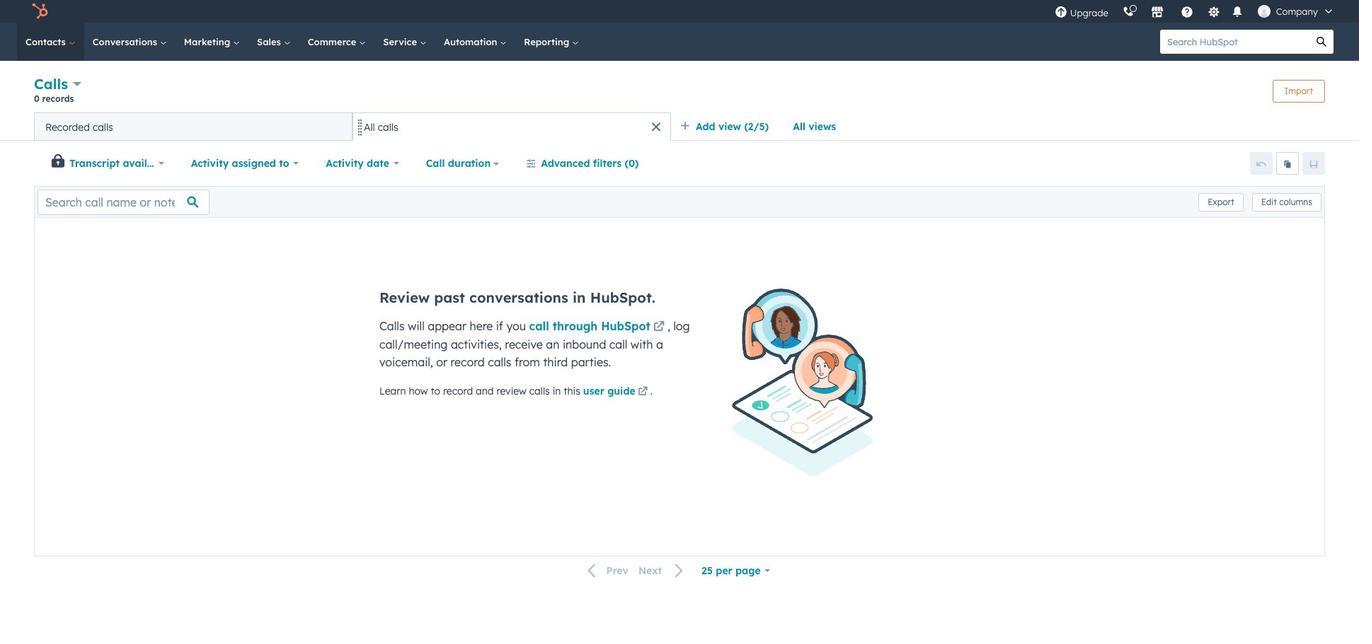 Task type: describe. For each thing, give the bounding box(es) containing it.
Search call name or notes search field
[[38, 189, 210, 215]]

marketplaces image
[[1151, 6, 1164, 19]]

Search HubSpot search field
[[1160, 30, 1310, 54]]

pagination navigation
[[579, 562, 692, 581]]



Task type: locate. For each thing, give the bounding box(es) containing it.
link opens in a new window image
[[638, 387, 648, 398]]

link opens in a new window image
[[653, 319, 665, 336], [653, 322, 665, 333], [638, 384, 648, 401]]

banner
[[34, 74, 1325, 113]]

menu
[[1048, 0, 1342, 23]]

jacob simon image
[[1258, 5, 1271, 18]]



Task type: vqa. For each thing, say whether or not it's contained in the screenshot.
Jacob Simon icon
yes



